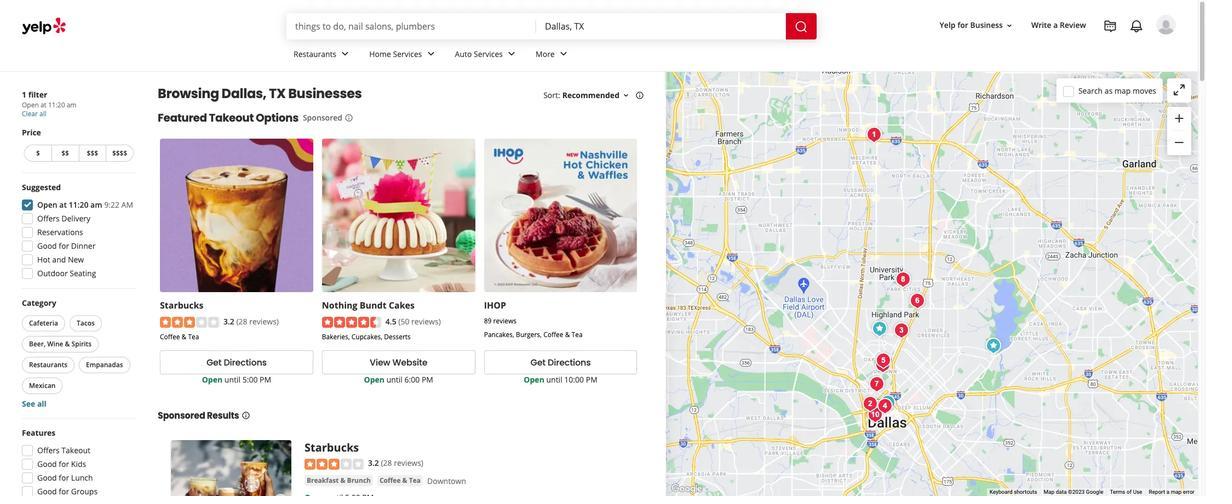 Task type: locate. For each thing, give the bounding box(es) containing it.
for down offers takeout
[[59, 459, 69, 469]]

all right see
[[37, 398, 47, 409]]

home services
[[370, 49, 422, 59]]

coffee & tea link
[[378, 475, 423, 486]]

home
[[370, 49, 391, 59]]

for up hot and new
[[59, 241, 69, 251]]

0 vertical spatial offers
[[37, 213, 60, 224]]

2 get directions from the left
[[531, 356, 591, 369]]

0 horizontal spatial 3.2
[[224, 316, 235, 327]]

1 until from the left
[[225, 375, 241, 385]]

until left the 6:00
[[387, 375, 403, 385]]

0 vertical spatial 11:20
[[48, 100, 65, 110]]

1
[[22, 89, 26, 100]]

good for kids
[[37, 459, 86, 469]]

cbd provisions image
[[875, 395, 896, 417]]

24 chevron down v2 image inside auto services link
[[505, 47, 519, 61]]

1 24 chevron down v2 image from the left
[[505, 47, 519, 61]]

directions up 5:00
[[224, 356, 267, 369]]

24 chevron down v2 image right more
[[557, 47, 570, 61]]

restaurants link
[[285, 39, 361, 71]]

0 horizontal spatial coffee & tea
[[160, 332, 199, 342]]

2 get from the left
[[531, 356, 546, 369]]

1 horizontal spatial tea
[[409, 476, 421, 485]]

breakfast & brunch
[[307, 476, 371, 485]]

4.5 (50 reviews)
[[386, 316, 441, 327]]

1 vertical spatial map
[[1172, 489, 1183, 495]]

11:20 right clear all link
[[48, 100, 65, 110]]

0 horizontal spatial starbucks link
[[160, 299, 204, 311]]

24 chevron down v2 image inside restaurants link
[[339, 47, 352, 61]]

1 horizontal spatial starbucks
[[305, 440, 359, 455]]

24 chevron down v2 image for home services
[[425, 47, 438, 61]]

0 horizontal spatial 24 chevron down v2 image
[[505, 47, 519, 61]]

16 chevron down v2 image inside recommended popup button
[[622, 91, 631, 100]]

0 horizontal spatial am
[[67, 100, 76, 110]]

16 info v2 image right results
[[241, 411, 250, 420]]

2 horizontal spatial until
[[547, 375, 563, 385]]

empanadas
[[86, 360, 123, 369]]

get for ihop
[[531, 356, 546, 369]]

restaurants for restaurants link
[[294, 49, 337, 59]]

downtown
[[428, 476, 466, 486]]

2 get directions link from the left
[[484, 350, 638, 375]]

0 vertical spatial map
[[1115, 85, 1132, 96]]

(50
[[399, 316, 410, 327]]

open left 10:00
[[524, 375, 545, 385]]

bundt
[[360, 299, 387, 311]]

2 horizontal spatial coffee
[[544, 330, 564, 339]]

terms of use
[[1111, 489, 1143, 495]]

11:20 inside 1 filter open at 11:20 am clear all
[[48, 100, 65, 110]]

24 chevron down v2 image right the auto services
[[505, 47, 519, 61]]

16 info v2 image right recommended popup button
[[636, 91, 645, 100]]

get directions up 'open until 5:00 pm'
[[207, 356, 267, 369]]

empanadas button
[[79, 357, 130, 373]]

1 horizontal spatial 16 chevron down v2 image
[[1006, 21, 1015, 30]]

get up 'open until 5:00 pm'
[[207, 356, 222, 369]]

texas spice image
[[865, 404, 887, 426]]

map for moves
[[1115, 85, 1132, 96]]

3.2 star rating image
[[160, 317, 219, 328], [305, 459, 364, 470]]

hot and new
[[37, 254, 84, 265]]

group
[[1168, 107, 1192, 155], [19, 182, 136, 282], [20, 298, 136, 409], [19, 428, 136, 496]]

nothing bundt cakes image
[[869, 318, 891, 340]]

0 vertical spatial good
[[37, 241, 57, 251]]

until for starbucks
[[225, 375, 241, 385]]

11:20
[[48, 100, 65, 110], [69, 200, 88, 210]]

24 chevron down v2 image left auto
[[425, 47, 438, 61]]

error
[[1184, 489, 1195, 495]]

tea
[[572, 330, 583, 339], [188, 332, 199, 342], [409, 476, 421, 485]]

0 horizontal spatial 11:20
[[48, 100, 65, 110]]

pm
[[260, 375, 271, 385], [422, 375, 434, 385], [586, 375, 598, 385]]

24 chevron down v2 image
[[505, 47, 519, 61], [557, 47, 570, 61]]

0 horizontal spatial restaurants
[[29, 360, 67, 369]]

1 get directions link from the left
[[160, 350, 313, 375]]

at inside group
[[59, 200, 67, 210]]

1 services from the left
[[393, 49, 422, 59]]

reviews)
[[250, 316, 279, 327], [412, 316, 441, 327], [394, 458, 424, 468]]

3.2
[[224, 316, 235, 327], [368, 458, 379, 468]]

cakes
[[389, 299, 415, 311]]

get directions link for ihop
[[484, 350, 638, 375]]

map right as
[[1115, 85, 1132, 96]]

1 vertical spatial coffee & tea
[[380, 476, 421, 485]]

0 horizontal spatial get
[[207, 356, 222, 369]]

0 vertical spatial takeout
[[209, 110, 254, 126]]

0 horizontal spatial none field
[[295, 20, 528, 32]]

at inside 1 filter open at 11:20 am clear all
[[41, 100, 46, 110]]

0 horizontal spatial at
[[41, 100, 46, 110]]

0 horizontal spatial get directions link
[[160, 350, 313, 375]]

0 horizontal spatial get directions
[[207, 356, 267, 369]]

1 horizontal spatial directions
[[548, 356, 591, 369]]

sponsored for sponsored results
[[158, 410, 205, 422]]

1 24 chevron down v2 image from the left
[[339, 47, 352, 61]]

2 good from the top
[[37, 459, 57, 469]]

a right report
[[1167, 489, 1170, 495]]

good for dinner
[[37, 241, 96, 251]]

2 services from the left
[[474, 49, 503, 59]]

1 good from the top
[[37, 241, 57, 251]]

0 vertical spatial 3.2 star rating image
[[160, 317, 219, 328]]

0 horizontal spatial map
[[1115, 85, 1132, 96]]

tea inside ihop 89 reviews pancakes, burgers, coffee & tea
[[572, 330, 583, 339]]

0 horizontal spatial 3.2 (28 reviews)
[[224, 316, 279, 327]]

1 horizontal spatial 3.2 (28 reviews)
[[368, 458, 424, 468]]

1 horizontal spatial coffee
[[380, 476, 401, 485]]

fearing's restaurant image
[[866, 373, 888, 395]]

pancakes,
[[484, 330, 515, 339]]

offers up good for kids
[[37, 445, 60, 455]]

1 vertical spatial 16 chevron down v2 image
[[622, 91, 631, 100]]

restaurants up businesses
[[294, 49, 337, 59]]

takeout down dallas,
[[209, 110, 254, 126]]

1 horizontal spatial until
[[387, 375, 403, 385]]

1 vertical spatial offers
[[37, 445, 60, 455]]

at down filter
[[41, 100, 46, 110]]

11:20 up delivery
[[69, 200, 88, 210]]

0 horizontal spatial a
[[1054, 20, 1059, 30]]

open down the 1
[[22, 100, 39, 110]]

for down good for kids
[[59, 472, 69, 483]]

starbucks
[[160, 299, 204, 311], [305, 440, 359, 455]]

get directions up open until 10:00 pm
[[531, 356, 591, 369]]

open inside 1 filter open at 11:20 am clear all
[[22, 100, 39, 110]]

google image
[[669, 482, 705, 496]]

good down offers takeout
[[37, 459, 57, 469]]

tacos
[[77, 318, 95, 328]]

directions for ihop
[[548, 356, 591, 369]]

1 get from the left
[[207, 356, 222, 369]]

pm right the 6:00
[[422, 375, 434, 385]]

services
[[393, 49, 422, 59], [474, 49, 503, 59]]

home services link
[[361, 39, 446, 71]]

breakfast & brunch button
[[305, 475, 373, 486]]

group containing suggested
[[19, 182, 136, 282]]

0 vertical spatial all
[[39, 109, 46, 118]]

2 24 chevron down v2 image from the left
[[425, 47, 438, 61]]

until left 5:00
[[225, 375, 241, 385]]

businesses
[[288, 84, 362, 103]]

for right yelp
[[958, 20, 969, 30]]

starbucks image
[[877, 392, 899, 414]]

0 horizontal spatial 24 chevron down v2 image
[[339, 47, 352, 61]]

0 horizontal spatial directions
[[224, 356, 267, 369]]

1 vertical spatial 16 info v2 image
[[241, 411, 250, 420]]

all
[[39, 109, 46, 118], [37, 398, 47, 409]]

1 horizontal spatial 11:20
[[69, 200, 88, 210]]

0 vertical spatial am
[[67, 100, 76, 110]]

1 horizontal spatial get directions
[[531, 356, 591, 369]]

get directions for ihop
[[531, 356, 591, 369]]

16 chevron down v2 image for recommended
[[622, 91, 631, 100]]

10:00
[[565, 375, 584, 385]]

recommended button
[[563, 90, 631, 100]]

keyboard shortcuts
[[990, 489, 1038, 495]]

16 chevron down v2 image right "business"
[[1006, 21, 1015, 30]]

offers for offers takeout
[[37, 445, 60, 455]]

2 24 chevron down v2 image from the left
[[557, 47, 570, 61]]

good
[[37, 241, 57, 251], [37, 459, 57, 469], [37, 472, 57, 483]]

16 chevron down v2 image for yelp for business
[[1006, 21, 1015, 30]]

2 horizontal spatial tea
[[572, 330, 583, 339]]

1 vertical spatial restaurants
[[29, 360, 67, 369]]

0 horizontal spatial sponsored
[[158, 410, 205, 422]]

map for error
[[1172, 489, 1183, 495]]

open up results
[[202, 375, 223, 385]]

services right home
[[393, 49, 422, 59]]

slideshow element
[[171, 440, 292, 496]]

24 chevron down v2 image inside home services link
[[425, 47, 438, 61]]

get
[[207, 356, 222, 369], [531, 356, 546, 369]]

2 directions from the left
[[548, 356, 591, 369]]

1 horizontal spatial get directions link
[[484, 350, 638, 375]]

0 vertical spatial coffee & tea
[[160, 332, 199, 342]]

$$$ button
[[79, 145, 106, 162]]

3 good from the top
[[37, 472, 57, 483]]

1 horizontal spatial am
[[90, 200, 102, 210]]

1 horizontal spatial coffee & tea
[[380, 476, 421, 485]]

1 vertical spatial at
[[59, 200, 67, 210]]

offers up reservations
[[37, 213, 60, 224]]

restaurants inside business categories 'element'
[[294, 49, 337, 59]]

1 vertical spatial takeout
[[62, 445, 90, 455]]

1 vertical spatial a
[[1167, 489, 1170, 495]]

1 none field from the left
[[295, 20, 528, 32]]

0 horizontal spatial starbucks
[[160, 299, 204, 311]]

1 horizontal spatial 24 chevron down v2 image
[[425, 47, 438, 61]]

1 horizontal spatial starbucks link
[[305, 440, 359, 455]]

open for ihop
[[524, 375, 545, 385]]

restaurants up the mexican
[[29, 360, 67, 369]]

until left 10:00
[[547, 375, 563, 385]]

sponsored left results
[[158, 410, 205, 422]]

1 horizontal spatial pm
[[422, 375, 434, 385]]

coffee
[[544, 330, 564, 339], [160, 332, 180, 342], [380, 476, 401, 485]]

yelp for business
[[940, 20, 1004, 30]]

features
[[22, 428, 56, 438]]

a right write
[[1054, 20, 1059, 30]]

breakfast
[[307, 476, 339, 485]]

pm right 10:00
[[586, 375, 598, 385]]

2 none field from the left
[[545, 20, 778, 32]]

1 horizontal spatial a
[[1167, 489, 1170, 495]]

good for good for kids
[[37, 459, 57, 469]]

takeout inside group
[[62, 445, 90, 455]]

1 vertical spatial starbucks
[[305, 440, 359, 455]]

am right clear all link
[[67, 100, 76, 110]]

16 chevron down v2 image right recommended
[[622, 91, 631, 100]]

view
[[370, 356, 391, 369]]

1 vertical spatial sponsored
[[158, 410, 205, 422]]

24 chevron down v2 image left home
[[339, 47, 352, 61]]

None field
[[295, 20, 528, 32], [545, 20, 778, 32]]

outdoor
[[37, 268, 68, 278]]

None search field
[[287, 13, 819, 39]]

get up open until 10:00 pm
[[531, 356, 546, 369]]

san martín bakery & restaurant image
[[872, 354, 894, 376]]

pm for nothing bundt cakes
[[422, 375, 434, 385]]

0 vertical spatial 16 chevron down v2 image
[[1006, 21, 1015, 30]]

get for starbucks
[[207, 356, 222, 369]]

get directions link
[[160, 350, 313, 375], [484, 350, 638, 375]]

1 vertical spatial am
[[90, 200, 102, 210]]

ihop image
[[983, 335, 1005, 357]]

sponsored down businesses
[[303, 112, 343, 123]]

0 vertical spatial at
[[41, 100, 46, 110]]

report a map error link
[[1150, 489, 1195, 495]]

see all
[[22, 398, 47, 409]]

&
[[566, 330, 570, 339], [182, 332, 187, 342], [65, 339, 70, 349], [341, 476, 346, 485], [403, 476, 408, 485]]

1 horizontal spatial map
[[1172, 489, 1183, 495]]

until for nothing bundt cakes
[[387, 375, 403, 385]]

open for nothing bundt cakes
[[364, 375, 385, 385]]

2 pm from the left
[[422, 375, 434, 385]]

0 vertical spatial starbucks
[[160, 299, 204, 311]]

services for home services
[[393, 49, 422, 59]]

map
[[1115, 85, 1132, 96], [1172, 489, 1183, 495]]

terms of use link
[[1111, 489, 1143, 495]]

restaurants inside button
[[29, 360, 67, 369]]

1 horizontal spatial services
[[474, 49, 503, 59]]

auto services link
[[446, 39, 527, 71]]

0 vertical spatial a
[[1054, 20, 1059, 30]]

$$$$ button
[[106, 145, 134, 162]]

takeout up kids
[[62, 445, 90, 455]]

0 horizontal spatial pm
[[260, 375, 271, 385]]

1 horizontal spatial takeout
[[209, 110, 254, 126]]

2 horizontal spatial pm
[[586, 375, 598, 385]]

good up 'hot'
[[37, 241, 57, 251]]

for for lunch
[[59, 472, 69, 483]]

price group
[[22, 127, 136, 164]]

2 until from the left
[[387, 375, 403, 385]]

0 vertical spatial sponsored
[[303, 112, 343, 123]]

yelp for business button
[[936, 16, 1019, 35]]

a
[[1054, 20, 1059, 30], [1167, 489, 1170, 495]]

directions up 10:00
[[548, 356, 591, 369]]

(28
[[237, 316, 248, 327], [381, 458, 392, 468]]

1 horizontal spatial 3.2 star rating image
[[305, 459, 364, 470]]

1 horizontal spatial none field
[[545, 20, 778, 32]]

4.5
[[386, 316, 397, 327]]

services right auto
[[474, 49, 503, 59]]

for inside button
[[958, 20, 969, 30]]

origin kitchen and bar image
[[891, 320, 913, 341]]

1 horizontal spatial sponsored
[[303, 112, 343, 123]]

0 vertical spatial 3.2 (28 reviews)
[[224, 316, 279, 327]]

1 get directions from the left
[[207, 356, 267, 369]]

projects image
[[1104, 20, 1118, 33]]

2 vertical spatial good
[[37, 472, 57, 483]]

24 chevron down v2 image inside more "link"
[[557, 47, 570, 61]]

0 horizontal spatial until
[[225, 375, 241, 385]]

1 offers from the top
[[37, 213, 60, 224]]

nothing
[[322, 299, 358, 311]]

good down good for kids
[[37, 472, 57, 483]]

16 info v2 image
[[636, 91, 645, 100], [241, 411, 250, 420]]

$$$$
[[112, 149, 127, 158]]

$$ button
[[51, 145, 79, 162]]

24 chevron down v2 image for auto services
[[505, 47, 519, 61]]

recommended
[[563, 90, 620, 100]]

open down view
[[364, 375, 385, 385]]

auto
[[455, 49, 472, 59]]

a for report
[[1167, 489, 1170, 495]]

for
[[958, 20, 969, 30], [59, 241, 69, 251], [59, 459, 69, 469], [59, 472, 69, 483]]

tea inside the 'coffee & tea' button
[[409, 476, 421, 485]]

0 horizontal spatial 16 chevron down v2 image
[[622, 91, 631, 100]]

Find text field
[[295, 20, 528, 32]]

1 horizontal spatial at
[[59, 200, 67, 210]]

view website
[[370, 356, 428, 369]]

0 horizontal spatial 16 info v2 image
[[241, 411, 250, 420]]

1 vertical spatial 3.2
[[368, 458, 379, 468]]

1 directions from the left
[[224, 356, 267, 369]]

0 horizontal spatial tea
[[188, 332, 199, 342]]

see
[[22, 398, 35, 409]]

1 horizontal spatial 16 info v2 image
[[636, 91, 645, 100]]

0 horizontal spatial 3.2 star rating image
[[160, 317, 219, 328]]

suggested
[[22, 182, 61, 192]]

1 horizontal spatial get
[[531, 356, 546, 369]]

0 vertical spatial restaurants
[[294, 49, 337, 59]]

takeout for offers
[[62, 445, 90, 455]]

1 horizontal spatial (28
[[381, 458, 392, 468]]

1 horizontal spatial 24 chevron down v2 image
[[557, 47, 570, 61]]

open until 6:00 pm
[[364, 375, 434, 385]]

0 horizontal spatial takeout
[[62, 445, 90, 455]]

1 pm from the left
[[260, 375, 271, 385]]

review
[[1061, 20, 1087, 30]]

pm right 5:00
[[260, 375, 271, 385]]

at up the offers delivery
[[59, 200, 67, 210]]

tacos button
[[70, 315, 102, 332]]

business categories element
[[285, 39, 1177, 71]]

1 vertical spatial (28
[[381, 458, 392, 468]]

16 chevron down v2 image
[[1006, 21, 1015, 30], [622, 91, 631, 100]]

get directions for starbucks
[[207, 356, 267, 369]]

16 chevron down v2 image inside yelp for business button
[[1006, 21, 1015, 30]]

24 chevron down v2 image
[[339, 47, 352, 61], [425, 47, 438, 61]]

all right 'clear'
[[39, 109, 46, 118]]

2 offers from the top
[[37, 445, 60, 455]]

24 chevron down v2 image for restaurants
[[339, 47, 352, 61]]

restaurants
[[294, 49, 337, 59], [29, 360, 67, 369]]

1 vertical spatial starbucks link
[[305, 440, 359, 455]]

desserts
[[384, 332, 411, 342]]

0 horizontal spatial (28
[[237, 316, 248, 327]]

tx
[[269, 84, 286, 103]]

1 vertical spatial all
[[37, 398, 47, 409]]

bubba's cooks country - dallas image
[[893, 269, 915, 291]]

open down suggested
[[37, 200, 57, 210]]

1 vertical spatial good
[[37, 459, 57, 469]]

zoom in image
[[1174, 112, 1187, 125]]

map left error
[[1172, 489, 1183, 495]]

use
[[1134, 489, 1143, 495]]

1 horizontal spatial 3.2
[[368, 458, 379, 468]]

am left 9:22
[[90, 200, 102, 210]]



Task type: vqa. For each thing, say whether or not it's contained in the screenshot.
Ice Cream & Frozen Yogurt
no



Task type: describe. For each thing, give the bounding box(es) containing it.
open until 5:00 pm
[[202, 375, 271, 385]]

5:00
[[243, 375, 258, 385]]

category
[[22, 298, 56, 308]]

services for auto services
[[474, 49, 503, 59]]

nothing bundt cakes
[[322, 299, 415, 311]]

dallas,
[[222, 84, 267, 103]]

4.5 star rating image
[[322, 317, 381, 328]]

for for dinner
[[59, 241, 69, 251]]

map
[[1045, 489, 1055, 495]]

browsing dallas, tx businesses
[[158, 84, 362, 103]]

mexican
[[29, 381, 56, 390]]

search
[[1079, 85, 1104, 96]]

ihop 89 reviews pancakes, burgers, coffee & tea
[[484, 299, 583, 339]]

reservations
[[37, 227, 83, 237]]

more link
[[527, 39, 579, 71]]

map data ©2023 google
[[1045, 489, 1104, 495]]

offers delivery
[[37, 213, 90, 224]]

reviews) for view website
[[412, 316, 441, 327]]

report a map error
[[1150, 489, 1195, 495]]

& inside button
[[65, 339, 70, 349]]

report
[[1150, 489, 1166, 495]]

16 info v2 image
[[345, 113, 354, 122]]

as
[[1105, 85, 1113, 96]]

mexican button
[[22, 378, 63, 394]]

cafeteria button
[[22, 315, 65, 332]]

©2023
[[1069, 489, 1086, 495]]

directions for starbucks
[[224, 356, 267, 369]]

89
[[484, 316, 492, 325]]

coffee inside ihop 89 reviews pancakes, burgers, coffee & tea
[[544, 330, 564, 339]]

sponsored for sponsored
[[303, 112, 343, 123]]

all inside 1 filter open at 11:20 am clear all
[[39, 109, 46, 118]]

featured takeout options
[[158, 110, 299, 126]]

ihop link
[[484, 299, 506, 311]]

previous image
[[175, 494, 189, 496]]

Near text field
[[545, 20, 778, 32]]

9:22
[[104, 200, 119, 210]]

of
[[1128, 489, 1133, 495]]

clear
[[22, 109, 38, 118]]

cupcakes,
[[352, 332, 383, 342]]

0 horizontal spatial coffee
[[160, 332, 180, 342]]

offers for offers delivery
[[37, 213, 60, 224]]

& inside button
[[341, 476, 346, 485]]

6:00
[[405, 375, 420, 385]]

3 pm from the left
[[586, 375, 598, 385]]

shortcuts
[[1015, 489, 1038, 495]]

options
[[256, 110, 299, 126]]

coffee inside button
[[380, 476, 401, 485]]

sponsored results
[[158, 410, 239, 422]]

good for good for lunch
[[37, 472, 57, 483]]

open for starbucks
[[202, 375, 223, 385]]

clear all link
[[22, 109, 46, 118]]

for for kids
[[59, 459, 69, 469]]

restaurants button
[[22, 357, 75, 373]]

& inside button
[[403, 476, 408, 485]]

group containing category
[[20, 298, 136, 409]]

spirits
[[72, 339, 92, 349]]

24 chevron down v2 image for more
[[557, 47, 570, 61]]

a for write
[[1054, 20, 1059, 30]]

beer, wine & spirits button
[[22, 336, 99, 352]]

beer, wine & spirits
[[29, 339, 92, 349]]

brunch
[[347, 476, 371, 485]]

am
[[121, 200, 133, 210]]

next image
[[274, 494, 287, 496]]

more
[[536, 49, 555, 59]]

all inside group
[[37, 398, 47, 409]]

offers takeout
[[37, 445, 90, 455]]

coffee & tea inside button
[[380, 476, 421, 485]]

1 vertical spatial 3.2 star rating image
[[305, 459, 364, 470]]

1 vertical spatial 3.2 (28 reviews)
[[368, 458, 424, 468]]

ellen's image
[[860, 393, 882, 415]]

see all button
[[22, 398, 47, 409]]

outdoor seating
[[37, 268, 96, 278]]

burgers,
[[516, 330, 542, 339]]

am inside 1 filter open at 11:20 am clear all
[[67, 100, 76, 110]]

featured
[[158, 110, 207, 126]]

kids
[[71, 459, 86, 469]]

auto services
[[455, 49, 503, 59]]

write a review
[[1032, 20, 1087, 30]]

reviews) for get directions
[[250, 316, 279, 327]]

reviews
[[494, 316, 517, 325]]

expand map image
[[1174, 83, 1187, 96]]

& inside ihop 89 reviews pancakes, burgers, coffee & tea
[[566, 330, 570, 339]]

restaurants for restaurants button
[[29, 360, 67, 369]]

search image
[[795, 20, 808, 33]]

$
[[36, 149, 40, 158]]

keyboard
[[990, 489, 1013, 495]]

3 until from the left
[[547, 375, 563, 385]]

takeout for featured
[[209, 110, 254, 126]]

nothing bundt cakes link
[[322, 299, 415, 311]]

good for lunch
[[37, 472, 93, 483]]

0 vertical spatial (28
[[237, 316, 248, 327]]

filter
[[28, 89, 47, 100]]

bread winners cafe & bakery image
[[873, 350, 895, 372]]

write a review link
[[1028, 16, 1091, 35]]

zoom out image
[[1174, 136, 1187, 149]]

none field near
[[545, 20, 778, 32]]

breakfast & brunch link
[[305, 475, 373, 486]]

0 vertical spatial 16 info v2 image
[[636, 91, 645, 100]]

map region
[[654, 16, 1207, 496]]

delivery
[[62, 213, 90, 224]]

$ button
[[24, 145, 51, 162]]

google
[[1087, 489, 1104, 495]]

1 filter open at 11:20 am clear all
[[22, 89, 76, 118]]

user actions element
[[932, 14, 1192, 81]]

search as map moves
[[1079, 85, 1157, 96]]

knife image
[[907, 290, 929, 312]]

results
[[207, 410, 239, 422]]

terms
[[1111, 489, 1126, 495]]

maple leaf diner image
[[864, 124, 886, 146]]

wine
[[47, 339, 63, 349]]

0 vertical spatial 3.2
[[224, 316, 235, 327]]

data
[[1057, 489, 1068, 495]]

business
[[971, 20, 1004, 30]]

write
[[1032, 20, 1052, 30]]

keyboard shortcuts button
[[990, 488, 1038, 496]]

for for business
[[958, 20, 969, 30]]

pm for starbucks
[[260, 375, 271, 385]]

ihop
[[484, 299, 506, 311]]

group containing features
[[19, 428, 136, 496]]

website
[[393, 356, 428, 369]]

good for good for dinner
[[37, 241, 57, 251]]

notifications image
[[1131, 20, 1144, 33]]

bakeries, cupcakes, desserts
[[322, 332, 411, 342]]

get directions link for starbucks
[[160, 350, 313, 375]]

none field find
[[295, 20, 528, 32]]

yelp
[[940, 20, 956, 30]]

brad k. image
[[1157, 15, 1177, 35]]

0 vertical spatial starbucks link
[[160, 299, 204, 311]]

moves
[[1134, 85, 1157, 96]]

$$
[[62, 149, 69, 158]]



